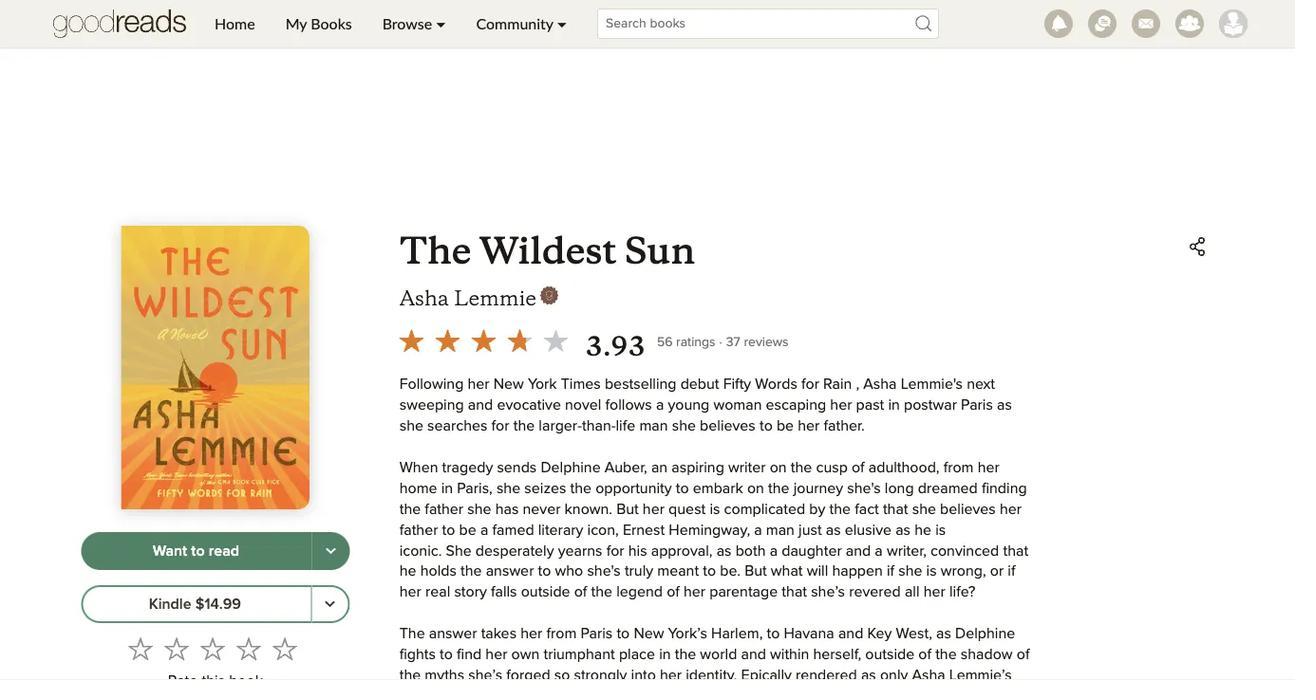 Task type: locate. For each thing, give the bounding box(es) containing it.
when tragedy sends delphine auber, an aspiring writer on the cusp of adulthood, from her home in paris, she seizes the opportunity to embark on the journey she's long dreamed finding the father she has never known. but her quest is complicated by the fact that she believes her father to be a famed literary icon, ernest hemingway, a man just as elusive as he is iconic. she desperately yearns for his approval, as both a daughter and a writer, convinced that he holds the answer to who she's truly meant to be. but what will happen if she is wrong, or if her real story falls outside of the legend of her parentage that she's revered all her life?
[[400, 461, 1029, 601]]

her up the father.
[[830, 399, 852, 414]]

answer up find
[[429, 628, 477, 643]]

1 horizontal spatial she's
[[811, 586, 845, 601]]

her down escaping
[[798, 420, 820, 435]]

woman
[[714, 399, 762, 414]]

place
[[619, 649, 655, 664]]

iconic. she desperately
[[400, 544, 554, 560]]

to down woman
[[760, 420, 773, 435]]

is up convinced
[[936, 524, 946, 539]]

1 vertical spatial believes
[[940, 503, 996, 518]]

her down meant
[[684, 586, 706, 601]]

0 horizontal spatial on
[[747, 482, 764, 497]]

1 vertical spatial for
[[492, 420, 510, 435]]

he up writer,
[[915, 524, 932, 539]]

own
[[512, 649, 540, 664]]

outside up the only
[[865, 649, 915, 664]]

when
[[400, 461, 438, 476]]

who
[[555, 565, 583, 580]]

literary
[[538, 524, 584, 539]]

my books link
[[270, 0, 367, 47]]

0 horizontal spatial and
[[741, 649, 766, 664]]

2 vertical spatial that
[[782, 586, 807, 601]]

adulthood,
[[869, 461, 940, 476]]

as down hemingway,
[[717, 544, 732, 560]]

her
[[468, 378, 490, 393], [830, 399, 852, 414], [798, 420, 820, 435], [978, 461, 1000, 476], [643, 503, 665, 518], [1000, 503, 1022, 518], [400, 586, 421, 601], [684, 586, 706, 601], [924, 586, 946, 601], [486, 649, 508, 664], [660, 669, 682, 681]]

happen
[[832, 565, 883, 580]]

1 vertical spatial asha
[[864, 378, 897, 393]]

for up escaping
[[802, 378, 820, 393]]

56 ratings
[[657, 337, 716, 350]]

be inside when tragedy sends delphine auber, an aspiring writer on the cusp of adulthood, from her home in paris, she seizes the opportunity to embark on the journey she's long dreamed finding the father she has never known. but her quest is complicated by the fact that she believes her father to be a famed literary icon, ernest hemingway, a man just as elusive as he is iconic. she desperately yearns for his approval, as both a daughter and a writer, convinced that he holds the answer to who she's truly meant to be. but what will happen if she is wrong, or if her real story falls outside of the legend of her parentage that she's revered all her life?
[[459, 524, 477, 539]]

as
[[826, 524, 841, 539], [896, 524, 911, 539], [717, 544, 732, 560], [861, 669, 876, 681]]

0 horizontal spatial believes
[[700, 420, 756, 435]]

is left wrong,
[[927, 565, 937, 580]]

cusp
[[816, 461, 848, 476]]

in right place
[[659, 649, 671, 664]]

2 ▾ from the left
[[557, 14, 567, 33]]

1 horizontal spatial be
[[777, 420, 794, 435]]

answer inside the answer takes her from paris to new york's harlem, to havana and key west, as delphine fights to find her own triumphant place in the world and within herself, outside of the shadow of the myths she's forged so strongly into her identity. epically rendered as only asha lemmie
[[429, 628, 477, 643]]

browse ▾ link
[[367, 0, 461, 47]]

she right if
[[899, 565, 923, 580]]

to inside the answer takes her from paris to new york's harlem, to havana and key west, as delphine fights to find her own triumphant place in the world and within herself, outside of the shadow of the myths she's forged so strongly into her identity. epically rendered as only asha lemmie
[[440, 649, 453, 664]]

life?
[[950, 586, 976, 601]]

forged
[[506, 669, 550, 681]]

the up fights
[[400, 628, 425, 643]]

rating 3.93 out of 5 image
[[394, 323, 574, 359]]

outside inside when tragedy sends delphine auber, an aspiring writer on the cusp of adulthood, from her home in paris, she seizes the opportunity to embark on the journey she's long dreamed finding the father she has never known. but her quest is complicated by the fact that she believes her father to be a famed literary icon, ernest hemingway, a man just as elusive as he is iconic. she desperately yearns for his approval, as both a daughter and a writer, convinced that he holds the answer to who she's truly meant to be. but what will happen if she is wrong, or if her real story falls outside of the legend of her parentage that she's revered all her life?
[[521, 586, 570, 601]]

her right into
[[660, 669, 682, 681]]

he left holds
[[400, 565, 416, 580]]

and up epically
[[741, 649, 766, 664]]

so
[[554, 669, 570, 681]]

words
[[755, 378, 798, 393]]

for left 'his'
[[606, 544, 625, 560]]

community
[[476, 14, 553, 33]]

aspiring
[[672, 461, 724, 476]]

1 horizontal spatial he
[[915, 524, 932, 539]]

home image
[[53, 0, 186, 47]]

west,
[[896, 628, 932, 643]]

rate 3 out of 5 image
[[200, 638, 225, 663]]

0 vertical spatial is
[[710, 503, 720, 518]]

to up the quest
[[676, 482, 689, 497]]

▾ for browse ▾
[[436, 14, 446, 33]]

epically
[[741, 669, 792, 681]]

1 horizontal spatial answer
[[486, 565, 534, 580]]

1 horizontal spatial ▾
[[557, 14, 567, 33]]

kindle $14.99 link
[[81, 587, 312, 625]]

▾ right browse
[[436, 14, 446, 33]]

her left new
[[468, 378, 490, 393]]

believes
[[700, 420, 756, 435], [940, 503, 996, 518]]

of down meant
[[667, 586, 680, 601]]

he
[[915, 524, 932, 539], [400, 565, 416, 580]]

asha right the , on the bottom
[[864, 378, 897, 393]]

following her new york times bestselling debut fifty words for rain , asha lemmie's next sweeping and evocative novel follows a young woman escaping her past in postwar paris as she searches for the larger-than-life man she believes to be her father.
[[400, 378, 1012, 435]]

be down escaping
[[777, 420, 794, 435]]

answer inside when tragedy sends delphine auber, an aspiring writer on the cusp of adulthood, from her home in paris, she seizes the opportunity to embark on the journey she's long dreamed finding the father she has never known. but her quest is complicated by the fact that she believes her father to be a famed literary icon, ernest hemingway, a man just as elusive as he is iconic. she desperately yearns for his approval, as both a daughter and a writer, convinced that he holds the answer to who she's truly meant to be. but what will happen if she is wrong, or if her real story falls outside of the legend of her parentage that she's revered all her life?
[[486, 565, 534, 580]]

0 horizontal spatial she's
[[468, 669, 502, 681]]

rating 0 out of 5 group
[[122, 632, 303, 668]]

0 horizontal spatial he
[[400, 565, 416, 580]]

on right writer
[[770, 461, 787, 476]]

1 horizontal spatial that
[[883, 503, 908, 518]]

2 vertical spatial asha
[[912, 669, 946, 681]]

0 vertical spatial answer
[[486, 565, 534, 580]]

average rating of 3.93 stars. figure
[[394, 323, 657, 365]]

strongly
[[574, 669, 627, 681]]

0 horizontal spatial asha
[[400, 286, 449, 311]]

that down long at right bottom
[[883, 503, 908, 518]]

1 vertical spatial outside
[[865, 649, 915, 664]]

want to read button
[[81, 533, 312, 571]]

book title: the wildest sun element
[[400, 229, 695, 275]]

0 horizontal spatial answer
[[429, 628, 477, 643]]

read
[[209, 545, 239, 560]]

0 horizontal spatial ▾
[[436, 14, 446, 33]]

she down the "sweeping"
[[400, 420, 424, 435]]

0 horizontal spatial that
[[782, 586, 807, 601]]

asha right the only
[[912, 669, 946, 681]]

fact
[[855, 503, 879, 518]]

on
[[770, 461, 787, 476], [747, 482, 764, 497]]

and up happen
[[846, 544, 871, 560]]

rate this book element
[[81, 632, 350, 681]]

in inside the answer takes her from paris to new york's harlem, to havana and key west, as delphine fights to find her own triumphant place in the world and within herself, outside of the shadow of the myths she's forged so strongly into her identity. epically rendered as only asha lemmie
[[659, 649, 671, 664]]

is down embark
[[710, 503, 720, 518]]

1 horizontal spatial on
[[770, 461, 787, 476]]

0 horizontal spatial be
[[459, 524, 477, 539]]

long
[[885, 482, 914, 497]]

0 vertical spatial the
[[400, 229, 471, 275]]

story
[[454, 586, 487, 601]]

0 vertical spatial in
[[441, 482, 453, 497]]

believes down dreamed
[[940, 503, 996, 518]]

writer,
[[887, 544, 927, 560]]

takes
[[481, 628, 517, 643]]

0 vertical spatial believes
[[700, 420, 756, 435]]

outside down who on the left
[[521, 586, 570, 601]]

dreamed
[[918, 482, 978, 497]]

she's down will
[[811, 586, 845, 601]]

1 vertical spatial she's
[[468, 669, 502, 681]]

delphine
[[541, 461, 601, 476]]

0 vertical spatial on
[[770, 461, 787, 476]]

1 the from the top
[[400, 229, 471, 275]]

None search field
[[582, 9, 954, 39]]

her down finding
[[1000, 503, 1022, 518]]

new
[[494, 378, 524, 393]]

Search by book title or ISBN text field
[[597, 9, 939, 39]]

a down elusive at the bottom right
[[875, 544, 883, 560]]

▾
[[436, 14, 446, 33], [557, 14, 567, 33]]

1 vertical spatial the
[[400, 628, 425, 643]]

56 ratings and 37 reviews figure
[[657, 331, 789, 354]]

1 horizontal spatial believes
[[940, 503, 996, 518]]

she's down find
[[468, 669, 502, 681]]

man
[[766, 524, 795, 539]]

profile image for bob builder. image
[[1219, 9, 1248, 38]]

to inside following her new york times bestselling debut fifty words for rain , asha lemmie's next sweeping and evocative novel follows a young woman escaping her past in postwar paris as she searches for the larger-than-life man she believes to be her father.
[[760, 420, 773, 435]]

all
[[905, 586, 920, 601]]

the left cusp
[[791, 461, 812, 476]]

following
[[400, 378, 464, 393]]

2 the from the top
[[400, 628, 425, 643]]

0 horizontal spatial for
[[492, 420, 510, 435]]

both
[[736, 544, 766, 560]]

of down west,
[[919, 649, 932, 664]]

1 vertical spatial on
[[747, 482, 764, 497]]

0 horizontal spatial in
[[441, 482, 453, 497]]

by
[[809, 503, 826, 518]]

asha left lemmie
[[400, 286, 449, 311]]

0 vertical spatial she's
[[811, 586, 845, 601]]

the up complicated
[[768, 482, 790, 497]]

as left the only
[[861, 669, 876, 681]]

paris,
[[457, 482, 493, 497]]

escaping
[[766, 399, 826, 414]]

1 horizontal spatial asha
[[864, 378, 897, 393]]

in left paris,
[[441, 482, 453, 497]]

2 horizontal spatial that
[[1003, 544, 1029, 560]]

0 vertical spatial and
[[846, 544, 871, 560]]

home
[[400, 482, 437, 497]]

father
[[425, 503, 464, 518], [400, 524, 438, 539]]

quest
[[669, 503, 706, 518]]

asha
[[400, 286, 449, 311], [864, 378, 897, 393], [912, 669, 946, 681]]

york's
[[668, 628, 707, 643]]

to left read at the left bottom of the page
[[191, 545, 205, 560]]

that down will
[[782, 586, 807, 601]]

▾ right the community
[[557, 14, 567, 33]]

want to read
[[153, 545, 239, 560]]

father.
[[824, 420, 865, 435]]

to up myths
[[440, 649, 453, 664]]

,
[[856, 378, 860, 393]]

0 vertical spatial he
[[915, 524, 932, 539]]

0 horizontal spatial outside
[[521, 586, 570, 601]]

be up iconic. she desperately
[[459, 524, 477, 539]]

0 vertical spatial be
[[777, 420, 794, 435]]

my
[[286, 14, 307, 33]]

outside inside the answer takes her from paris to new york's harlem, to havana and key west, as delphine fights to find her own triumphant place in the world and within herself, outside of the shadow of the myths she's forged so strongly into her identity. epically rendered as only asha lemmie
[[865, 649, 915, 664]]

1 vertical spatial in
[[659, 649, 671, 664]]

the up asha lemmie
[[400, 229, 471, 275]]

to left who on the left
[[538, 565, 551, 580]]

1 horizontal spatial and
[[846, 544, 871, 560]]

fights
[[400, 649, 436, 664]]

she down paris,
[[468, 503, 492, 518]]

answer up falls
[[486, 565, 534, 580]]

1 vertical spatial and
[[741, 649, 766, 664]]

0 vertical spatial outside
[[521, 586, 570, 601]]

if
[[887, 565, 895, 580]]

2 horizontal spatial asha
[[912, 669, 946, 681]]

reviews
[[744, 337, 789, 350]]

holds
[[420, 565, 457, 580]]

on down writer
[[747, 482, 764, 497]]

that up or if at bottom right
[[1003, 544, 1029, 560]]

1 horizontal spatial outside
[[865, 649, 915, 664]]

books
[[311, 14, 352, 33]]

1 vertical spatial be
[[459, 524, 477, 539]]

1 horizontal spatial in
[[659, 649, 671, 664]]

2 vertical spatial for
[[606, 544, 625, 560]]

the
[[400, 229, 471, 275], [400, 628, 425, 643]]

she down young
[[672, 420, 696, 435]]

the inside the answer takes her from paris to new york's harlem, to havana and key west, as delphine fights to find her own triumphant place in the world and within herself, outside of the shadow of the myths she's forged so strongly into her identity. epically rendered as only asha lemmie
[[400, 628, 425, 643]]

the
[[791, 461, 812, 476], [570, 482, 592, 497], [768, 482, 790, 497], [400, 503, 421, 518], [830, 503, 851, 518], [461, 565, 482, 580], [591, 586, 613, 601], [675, 649, 696, 664], [936, 649, 957, 664], [400, 669, 421, 681]]

0 vertical spatial for
[[802, 378, 820, 393]]

she down dreamed
[[912, 503, 936, 518]]

sweeping
[[400, 399, 464, 414]]

1 vertical spatial answer
[[429, 628, 477, 643]]

the down the she's
[[591, 586, 613, 601]]

tragedy sends
[[442, 461, 537, 476]]

2 vertical spatial is
[[927, 565, 937, 580]]

a down man
[[770, 544, 778, 560]]

the down delphine
[[570, 482, 592, 497]]

an
[[651, 461, 668, 476]]

believes down woman
[[700, 420, 756, 435]]

for down and evocative novel
[[492, 420, 510, 435]]

and inside the answer takes her from paris to new york's harlem, to havana and key west, as delphine fights to find her own triumphant place in the world and within herself, outside of the shadow of the myths she's forged so strongly into her identity. epically rendered as only asha lemmie
[[741, 649, 766, 664]]

1 ▾ from the left
[[436, 14, 446, 33]]

1 horizontal spatial for
[[606, 544, 625, 560]]

as right just
[[826, 524, 841, 539]]

harlem,
[[711, 628, 763, 643]]

1 vertical spatial that
[[1003, 544, 1029, 560]]

a down complicated
[[754, 524, 762, 539]]



Task type: describe. For each thing, give the bounding box(es) containing it.
daughter
[[782, 544, 842, 560]]

and evocative novel
[[468, 399, 602, 414]]

has
[[495, 503, 519, 518]]

lemmie
[[454, 286, 536, 311]]

1 vertical spatial is
[[936, 524, 946, 539]]

wrong,
[[941, 565, 986, 580]]

rate 2 out of 5 image
[[164, 638, 189, 663]]

be inside following her new york times bestselling debut fifty words for rain , asha lemmie's next sweeping and evocative novel follows a young woman escaping her past in postwar paris as she searches for the larger-than-life man she believes to be her father.
[[777, 420, 794, 435]]

triumphant
[[544, 649, 615, 664]]

▾ for community ▾
[[557, 14, 567, 33]]

browse ▾
[[382, 14, 446, 33]]

to up iconic. she desperately
[[442, 524, 455, 539]]

56
[[657, 337, 673, 350]]

her right all
[[924, 586, 946, 601]]

kindle
[[149, 598, 191, 613]]

the down fights
[[400, 669, 421, 681]]

opportunity
[[596, 482, 672, 497]]

37
[[726, 337, 741, 350]]

identity.
[[686, 669, 737, 681]]

elusive
[[845, 524, 892, 539]]

in postwar
[[888, 399, 957, 414]]

shadow
[[961, 649, 1013, 664]]

follows a
[[605, 399, 664, 414]]

the up story
[[461, 565, 482, 580]]

as up writer,
[[896, 524, 911, 539]]

advertisement region
[[187, 0, 1108, 196]]

rate 5 out of 5 image
[[272, 638, 297, 663]]

real
[[425, 586, 450, 601]]

seizes
[[525, 482, 566, 497]]

a up iconic. she desperately
[[480, 524, 488, 539]]

next
[[967, 378, 995, 393]]

for inside when tragedy sends delphine auber, an aspiring writer on the cusp of adulthood, from her home in paris, she seizes the opportunity to embark on the journey she's long dreamed finding the father she has never known. but her quest is complicated by the fact that she believes her father to be a famed literary icon, ernest hemingway, a man just as elusive as he is iconic. she desperately yearns for his approval, as both a daughter and a writer, convinced that he holds the answer to who she's truly meant to be. but what will happen if she is wrong, or if her real story falls outside of the legend of her parentage that she's revered all her life?
[[606, 544, 625, 560]]

kindle $14.99
[[149, 598, 241, 613]]

within
[[770, 649, 809, 664]]

life man
[[616, 420, 668, 435]]

from
[[944, 461, 974, 476]]

or if
[[990, 565, 1016, 580]]

truly
[[625, 565, 654, 580]]

0 vertical spatial asha
[[400, 286, 449, 311]]

of right shadow
[[1017, 649, 1030, 664]]

known. but
[[565, 503, 639, 518]]

paris as
[[961, 399, 1012, 414]]

the down as delphine
[[936, 649, 957, 664]]

the answer takes her from paris to new york's harlem, to havana and key west, as delphine fights to find her own triumphant place in the world and within herself, outside of the shadow of the myths she's forged so strongly into her identity. epically rendered as only asha lemmie
[[400, 628, 1030, 681]]

she's inside the answer takes her from paris to new york's harlem, to havana and key west, as delphine fights to find her own triumphant place in the world and within herself, outside of the shadow of the myths she's forged so strongly into her identity. epically rendered as only asha lemmie
[[468, 669, 502, 681]]

than-
[[582, 420, 616, 435]]

complicated
[[724, 503, 806, 518]]

her from
[[521, 628, 577, 643]]

asha lemmie
[[400, 286, 536, 311]]

find
[[457, 649, 482, 664]]

to inside button
[[191, 545, 205, 560]]

my books
[[286, 14, 352, 33]]

of down who on the left
[[574, 586, 587, 601]]

she up has
[[497, 482, 521, 497]]

$14.99
[[195, 598, 241, 613]]

3.93
[[586, 331, 646, 364]]

just
[[799, 524, 822, 539]]

york
[[528, 378, 557, 393]]

the wildest sun
[[400, 229, 695, 275]]

the down journey she's at bottom
[[830, 503, 851, 518]]

her up ernest
[[643, 503, 665, 518]]

in inside when tragedy sends delphine auber, an aspiring writer on the cusp of adulthood, from her home in paris, she seizes the opportunity to embark on the journey she's long dreamed finding the father she has never known. but her quest is complicated by the fact that she believes her father to be a famed literary icon, ernest hemingway, a man just as elusive as he is iconic. she desperately yearns for his approval, as both a daughter and a writer, convinced that he holds the answer to who she's truly meant to be. but what will happen if she is wrong, or if her real story falls outside of the legend of her parentage that she's revered all her life?
[[441, 482, 453, 497]]

her down takes
[[486, 649, 508, 664]]

as delphine
[[936, 628, 1015, 643]]

the larger-
[[513, 420, 582, 435]]

goodreads author image
[[540, 287, 559, 306]]

as inside the answer takes her from paris to new york's harlem, to havana and key west, as delphine fights to find her own triumphant place in the world and within herself, outside of the shadow of the myths she's forged so strongly into her identity. epically rendered as only asha lemmie
[[861, 669, 876, 681]]

embark
[[693, 482, 743, 497]]

hemingway,
[[669, 524, 750, 539]]

approval,
[[651, 544, 713, 560]]

rate 1 out of 5 image
[[128, 638, 153, 663]]

be. but what
[[720, 565, 803, 580]]

she's inside when tragedy sends delphine auber, an aspiring writer on the cusp of adulthood, from her home in paris, she seizes the opportunity to embark on the journey she's long dreamed finding the father she has never known. but her quest is complicated by the fact that she believes her father to be a famed literary icon, ernest hemingway, a man just as elusive as he is iconic. she desperately yearns for his approval, as both a daughter and a writer, convinced that he holds the answer to who she's truly meant to be. but what will happen if she is wrong, or if her real story falls outside of the legend of her parentage that she's revered all her life?
[[811, 586, 845, 601]]

asha lemmie link
[[400, 285, 559, 312]]

yearns
[[558, 544, 603, 560]]

believes inside when tragedy sends delphine auber, an aspiring writer on the cusp of adulthood, from her home in paris, she seizes the opportunity to embark on the journey she's long dreamed finding the father she has never known. but her quest is complicated by the fact that she believes her father to be a famed literary icon, ernest hemingway, a man just as elusive as he is iconic. she desperately yearns for his approval, as both a daughter and a writer, convinced that he holds the answer to who she's truly meant to be. but what will happen if she is wrong, or if her real story falls outside of the legend of her parentage that she's revered all her life?
[[940, 503, 996, 518]]

auber,
[[605, 461, 647, 476]]

1 vertical spatial he
[[400, 565, 416, 580]]

she's
[[587, 565, 621, 580]]

home link
[[199, 0, 270, 47]]

1 vertical spatial father
[[400, 524, 438, 539]]

community ▾
[[476, 14, 567, 33]]

debut
[[681, 378, 719, 393]]

of right cusp
[[852, 461, 865, 476]]

journey she's
[[794, 482, 881, 497]]

fifty
[[723, 378, 751, 393]]

world
[[700, 649, 737, 664]]

0 vertical spatial that
[[883, 503, 908, 518]]

to right meant
[[703, 565, 716, 580]]

will
[[807, 565, 828, 580]]

the down home
[[400, 503, 421, 518]]

parentage
[[710, 586, 778, 601]]

37 reviews
[[726, 337, 789, 350]]

the for the answer takes her from paris to new york's harlem, to havana and key west, as delphine fights to find her own triumphant place in the world and within herself, outside of the shadow of the myths she's forged so strongly into her identity. epically rendered as only asha lemmie
[[400, 628, 425, 643]]

the down york's
[[675, 649, 696, 664]]

to new
[[617, 628, 664, 643]]

sun
[[625, 229, 695, 275]]

herself,
[[813, 649, 862, 664]]

rate 4 out of 5 image
[[236, 638, 261, 663]]

0 vertical spatial father
[[425, 503, 464, 518]]

past
[[856, 399, 884, 414]]

writer
[[728, 461, 766, 476]]

revered
[[849, 586, 901, 601]]

2 horizontal spatial for
[[802, 378, 820, 393]]

times
[[561, 378, 601, 393]]

and inside when tragedy sends delphine auber, an aspiring writer on the cusp of adulthood, from her home in paris, she seizes the opportunity to embark on the journey she's long dreamed finding the father she has never known. but her quest is complicated by the fact that she believes her father to be a famed literary icon, ernest hemingway, a man just as elusive as he is iconic. she desperately yearns for his approval, as both a daughter and a writer, convinced that he holds the answer to who she's truly meant to be. but what will happen if she is wrong, or if her real story falls outside of the legend of her parentage that she's revered all her life?
[[846, 544, 871, 560]]

the for the wildest sun
[[400, 229, 471, 275]]

browse
[[382, 14, 432, 33]]

her left real
[[400, 586, 421, 601]]

asha inside the answer takes her from paris to new york's harlem, to havana and key west, as delphine fights to find her own triumphant place in the world and within herself, outside of the shadow of the myths she's forged so strongly into her identity. epically rendered as only asha lemmie
[[912, 669, 946, 681]]

bestselling
[[605, 378, 677, 393]]

her up finding
[[978, 461, 1000, 476]]

finding
[[982, 482, 1027, 497]]

believes inside following her new york times bestselling debut fifty words for rain , asha lemmie's next sweeping and evocative novel follows a young woman escaping her past in postwar paris as she searches for the larger-than-life man she believes to be her father.
[[700, 420, 756, 435]]

ernest
[[623, 524, 665, 539]]

asha inside following her new york times bestselling debut fifty words for rain , asha lemmie's next sweeping and evocative novel follows a young woman escaping her past in postwar paris as she searches for the larger-than-life man she believes to be her father.
[[864, 378, 897, 393]]

to havana and
[[767, 628, 864, 643]]

never
[[523, 503, 561, 518]]



Task type: vqa. For each thing, say whether or not it's contained in the screenshot.
1st results
no



